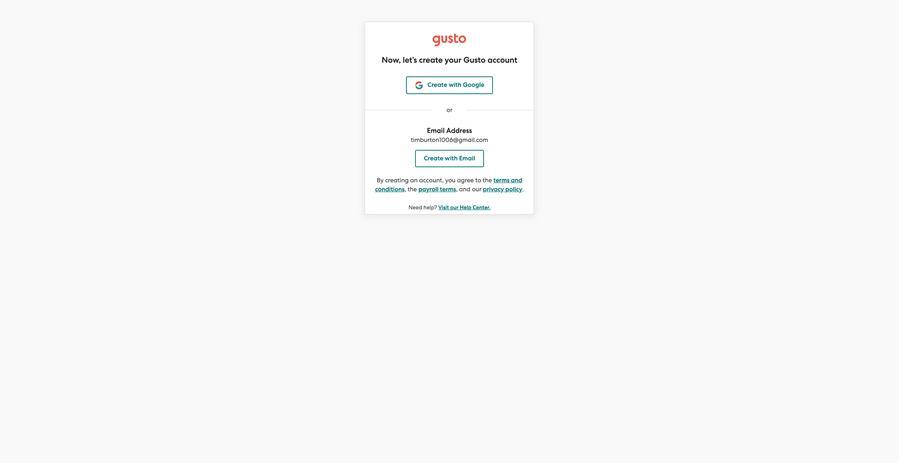 Task type: vqa. For each thing, say whether or not it's contained in the screenshot.
'Payroll' dropdown button
no



Task type: describe. For each thing, give the bounding box(es) containing it.
visit
[[439, 204, 449, 211]]

0 horizontal spatial terms
[[440, 186, 456, 193]]

your
[[445, 55, 462, 65]]

with for email
[[445, 155, 458, 162]]

need help? visit our help center.
[[409, 204, 491, 211]]

account
[[488, 55, 518, 65]]

create with email button
[[416, 150, 484, 167]]

.
[[523, 186, 524, 193]]

let's
[[403, 55, 417, 65]]

gusto
[[464, 55, 486, 65]]

payroll
[[419, 186, 439, 193]]

g image
[[415, 81, 424, 90]]

to
[[476, 177, 482, 184]]

our inside , the payroll terms , and our privacy policy .
[[472, 186, 482, 193]]

the inside , the payroll terms , and our privacy policy .
[[408, 186, 417, 193]]

an
[[411, 177, 418, 184]]

and inside , the payroll terms , and our privacy policy .
[[460, 186, 471, 193]]

gusto logo image
[[428, 34, 472, 47]]

1 , from the left
[[405, 186, 406, 193]]

google
[[463, 81, 485, 89]]

create for create with google
[[428, 81, 448, 89]]

create with google button
[[406, 76, 494, 94]]

now, let's create your gusto account
[[382, 55, 518, 65]]

creating
[[385, 177, 409, 184]]

agree
[[458, 177, 474, 184]]

1 vertical spatial our
[[451, 204, 459, 211]]

create with email
[[424, 155, 476, 162]]

email address timburton1006@gmail.com
[[411, 127, 489, 143]]

or
[[447, 106, 453, 114]]

email inside create with email button
[[460, 155, 476, 162]]



Task type: locate. For each thing, give the bounding box(es) containing it.
visit our help center. link
[[439, 204, 491, 211]]

with for google
[[449, 81, 462, 89]]

create
[[428, 81, 448, 89], [424, 155, 444, 162]]

with down timburton1006@gmail.com
[[445, 155, 458, 162]]

0 horizontal spatial email
[[427, 127, 445, 135]]

address
[[447, 127, 473, 135]]

and up policy
[[511, 177, 523, 184]]

1 horizontal spatial terms
[[494, 177, 510, 184]]

0 vertical spatial email
[[427, 127, 445, 135]]

center.
[[473, 204, 491, 211]]

by
[[377, 177, 384, 184]]

create
[[419, 55, 443, 65]]

0 horizontal spatial and
[[460, 186, 471, 193]]

0 vertical spatial our
[[472, 186, 482, 193]]

email inside email address timburton1006@gmail.com
[[427, 127, 445, 135]]

and
[[511, 177, 523, 184], [460, 186, 471, 193]]

terms inside terms and conditions
[[494, 177, 510, 184]]

with left google
[[449, 81, 462, 89]]

create inside create with email button
[[424, 155, 444, 162]]

and inside terms and conditions
[[511, 177, 523, 184]]

0 vertical spatial terms
[[494, 177, 510, 184]]

by creating an account, you agree to the
[[377, 177, 492, 184]]

1 vertical spatial and
[[460, 186, 471, 193]]

create for create with email
[[424, 155, 444, 162]]

1 vertical spatial email
[[460, 155, 476, 162]]

0 vertical spatial and
[[511, 177, 523, 184]]

,
[[405, 186, 406, 193], [456, 186, 458, 193]]

terms down you
[[440, 186, 456, 193]]

terms and conditions
[[376, 177, 523, 193]]

terms and conditions link
[[376, 177, 523, 193]]

need
[[409, 204, 423, 211]]

the
[[483, 177, 492, 184], [408, 186, 417, 193]]

create inside create with google button
[[428, 81, 448, 89]]

email
[[427, 127, 445, 135], [460, 155, 476, 162]]

and down agree
[[460, 186, 471, 193]]

, the payroll terms , and our privacy policy .
[[405, 186, 524, 193]]

0 horizontal spatial ,
[[405, 186, 406, 193]]

help?
[[424, 204, 437, 211]]

create with google
[[428, 81, 485, 89]]

with
[[449, 81, 462, 89], [445, 155, 458, 162]]

email up timburton1006@gmail.com
[[427, 127, 445, 135]]

0 horizontal spatial our
[[451, 204, 459, 211]]

privacy
[[483, 186, 504, 193]]

timburton1006@gmail.com
[[411, 136, 489, 143]]

1 horizontal spatial email
[[460, 155, 476, 162]]

our right visit in the left top of the page
[[451, 204, 459, 211]]

1 horizontal spatial and
[[511, 177, 523, 184]]

1 horizontal spatial the
[[483, 177, 492, 184]]

our
[[472, 186, 482, 193], [451, 204, 459, 211]]

with inside create with google button
[[449, 81, 462, 89]]

1 vertical spatial terms
[[440, 186, 456, 193]]

, down creating
[[405, 186, 406, 193]]

create right "g" image
[[428, 81, 448, 89]]

, down agree
[[456, 186, 458, 193]]

payroll terms link
[[419, 186, 456, 193]]

0 vertical spatial with
[[449, 81, 462, 89]]

conditions
[[376, 186, 405, 193]]

1 horizontal spatial our
[[472, 186, 482, 193]]

0 vertical spatial create
[[428, 81, 448, 89]]

with inside create with email button
[[445, 155, 458, 162]]

1 vertical spatial the
[[408, 186, 417, 193]]

1 horizontal spatial ,
[[456, 186, 458, 193]]

1 vertical spatial create
[[424, 155, 444, 162]]

the down an
[[408, 186, 417, 193]]

email up agree
[[460, 155, 476, 162]]

create up "by creating an account, you agree to the"
[[424, 155, 444, 162]]

now,
[[382, 55, 401, 65]]

the right the to
[[483, 177, 492, 184]]

account,
[[420, 177, 444, 184]]

policy
[[506, 186, 523, 193]]

0 vertical spatial the
[[483, 177, 492, 184]]

1 vertical spatial with
[[445, 155, 458, 162]]

privacy policy link
[[483, 186, 523, 193]]

0 horizontal spatial the
[[408, 186, 417, 193]]

help
[[460, 204, 472, 211]]

terms up privacy policy link
[[494, 177, 510, 184]]

2 , from the left
[[456, 186, 458, 193]]

terms
[[494, 177, 510, 184], [440, 186, 456, 193]]

you
[[446, 177, 456, 184]]

our down the to
[[472, 186, 482, 193]]



